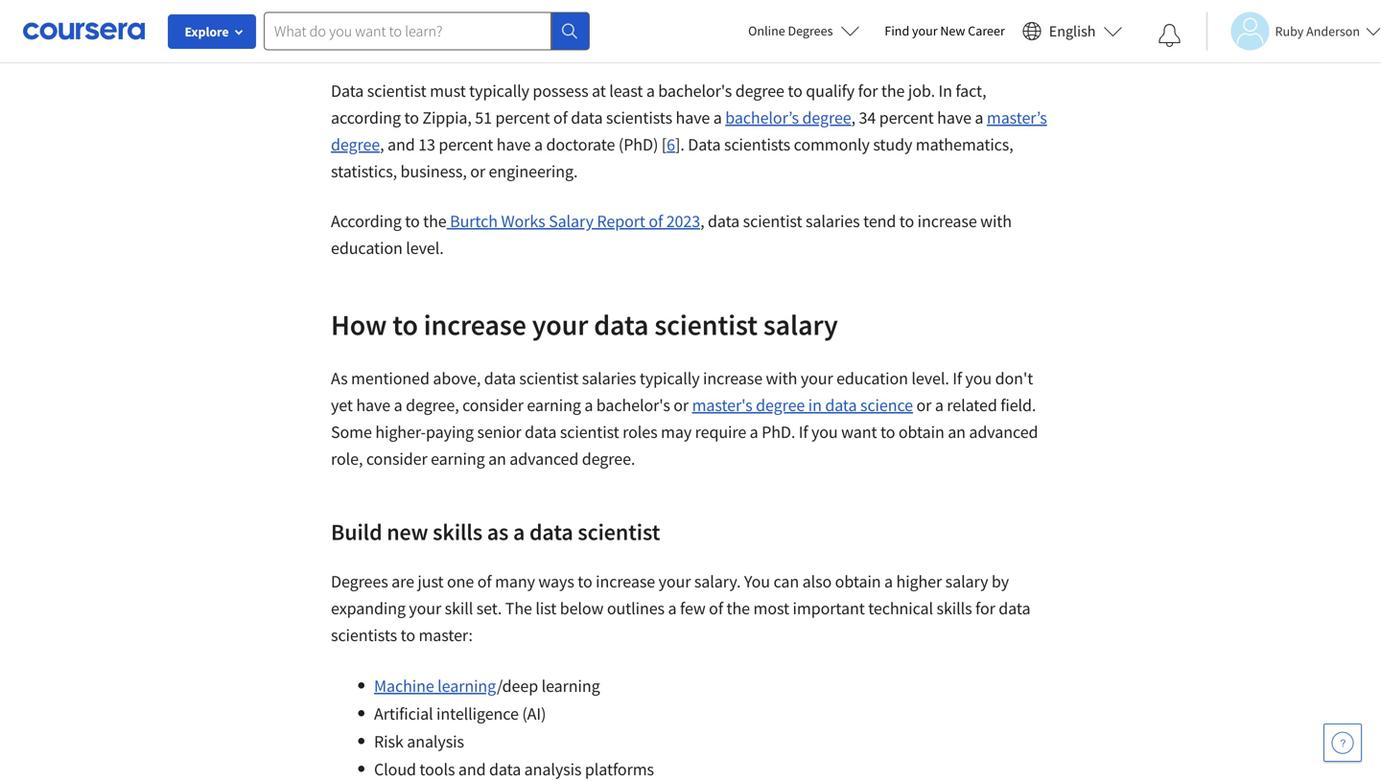 Task type: describe. For each thing, give the bounding box(es) containing it.
according
[[331, 107, 401, 129]]

degree for master's
[[331, 134, 380, 155]]

0 vertical spatial salary
[[764, 307, 838, 343]]

scientist down degree.
[[578, 518, 660, 547]]

master's
[[987, 107, 1047, 129]]

engineering.
[[489, 161, 578, 182]]

anderson
[[1307, 23, 1361, 40]]

find your new career link
[[875, 19, 1015, 43]]

find
[[885, 22, 910, 39]]

statistics,
[[331, 161, 397, 182]]

to left master:
[[401, 625, 415, 647]]

of left 2023
[[649, 211, 663, 232]]

of right the few
[[709, 598, 723, 620]]

data inside , data scientist salaries tend to increase with education level.
[[708, 211, 740, 232]]

how to increase your data scientist salary
[[331, 307, 838, 343]]

machine
[[374, 676, 434, 698]]

a right least
[[647, 80, 655, 102]]

many
[[495, 571, 535, 593]]

the inside data scientist must typically possess at least a bachelor's degree to qualify for the job. in fact, according to zippia, 51 percent of data scientists have a
[[882, 80, 905, 102]]

salary.
[[695, 571, 741, 593]]

mentioned
[[351, 368, 430, 390]]

earning inside or a related field. some higher-paying senior data scientist roles may require a phd. if you want to obtain an advanced role, consider earning an advanced degree.
[[431, 449, 485, 470]]

online
[[748, 22, 786, 39]]

, for , and 13 percent have a doctorate (phd) [ 6
[[380, 134, 384, 155]]

a left related
[[935, 395, 944, 416]]

list
[[536, 598, 557, 620]]

a left phd.
[[750, 422, 759, 443]]

]. data scientists commonly study mathematics, statistics, business, or engineering.
[[331, 134, 1014, 182]]

according to the burtch works salary report of 2023
[[331, 211, 700, 232]]

bachelor's degree , 34 percent have a
[[726, 107, 987, 129]]

a up higher-
[[394, 395, 403, 416]]

typically inside data scientist must typically possess at least a bachelor's degree to qualify for the job. in fact, according to zippia, 51 percent of data scientists have a
[[469, 80, 530, 102]]

according
[[331, 211, 402, 232]]

scientist inside or a related field. some higher-paying senior data scientist roles may require a phd. if you want to obtain an advanced role, consider earning an advanced degree.
[[560, 422, 620, 443]]

degree.
[[582, 449, 635, 470]]

[
[[662, 134, 667, 155]]

master's degree in data science
[[692, 395, 913, 416]]

2023
[[667, 211, 700, 232]]

a up degree.
[[585, 395, 593, 416]]

career
[[968, 22, 1005, 39]]

in
[[809, 395, 822, 416]]

mathematics,
[[916, 134, 1014, 155]]

explore
[[185, 23, 229, 40]]

ruby
[[1276, 23, 1304, 40]]

outlines
[[607, 598, 665, 620]]

machine learning link
[[374, 676, 497, 698]]

have inside 'as mentioned above, data scientist salaries typically increase with your education level. if you don't yet have a degree, consider earning a bachelor's or'
[[356, 395, 391, 416]]

or inside 'as mentioned above, data scientist salaries typically increase with your education level. if you don't yet have a degree, consider earning a bachelor's or'
[[674, 395, 689, 416]]

degrees inside degrees are just one of many ways to increase your salary. you can also obtain a higher salary by expanding your skill set. the list below outlines a few of the most important technical skills for data scientists to master:
[[331, 571, 388, 593]]

field.
[[1001, 395, 1037, 416]]

build new skills as a data scientist
[[331, 518, 660, 547]]

data inside data scientist must typically possess at least a bachelor's degree to qualify for the job. in fact, according to zippia, 51 percent of data scientists have a
[[571, 107, 603, 129]]

business,
[[401, 161, 467, 182]]

burtch
[[450, 211, 498, 232]]

with inside , data scientist salaries tend to increase with education level.
[[981, 211, 1012, 232]]

at
[[592, 80, 606, 102]]

show notifications image
[[1159, 24, 1182, 47]]

data inside machine learning /deep learning artificial intelligence (ai) risk analysis cloud tools and data analysis platforms
[[489, 759, 521, 781]]

report
[[597, 211, 646, 232]]

as mentioned above, data scientist salaries typically increase with your education level. if you don't yet have a degree, consider earning a bachelor's or
[[331, 368, 1034, 416]]

also
[[803, 571, 832, 593]]

degree,
[[406, 395, 459, 416]]

may
[[661, 422, 692, 443]]

1 vertical spatial an
[[488, 449, 506, 470]]

earning inside 'as mentioned above, data scientist salaries typically increase with your education level. if you don't yet have a degree, consider earning a bachelor's or'
[[527, 395, 581, 416]]

master:
[[419, 625, 473, 647]]

salary
[[549, 211, 594, 232]]

degree inside data scientist must typically possess at least a bachelor's degree to qualify for the job. in fact, according to zippia, 51 percent of data scientists have a
[[736, 80, 785, 102]]

degrees are just one of many ways to increase your salary. you can also obtain a higher salary by expanding your skill set. the list below outlines a few of the most important technical skills for data scientists to master:
[[331, 571, 1031, 647]]

typically inside 'as mentioned above, data scientist salaries typically increase with your education level. if you don't yet have a degree, consider earning a bachelor's or'
[[640, 368, 700, 390]]

yet
[[331, 395, 353, 416]]

level. inside 'as mentioned above, data scientist salaries typically increase with your education level. if you don't yet have a degree, consider earning a bachelor's or'
[[912, 368, 950, 390]]

to up bachelor's degree link
[[788, 80, 803, 102]]

are
[[392, 571, 414, 593]]

a up engineering.
[[534, 134, 543, 155]]

/deep
[[497, 676, 538, 698]]

to up 13
[[404, 107, 419, 129]]

6
[[667, 134, 675, 155]]

english button
[[1015, 0, 1131, 62]]

or a related field. some higher-paying senior data scientist roles may require a phd. if you want to obtain an advanced role, consider earning an advanced degree.
[[331, 395, 1039, 470]]

help center image
[[1332, 732, 1355, 755]]

can
[[774, 571, 799, 593]]

study
[[873, 134, 913, 155]]

bachelor's
[[726, 107, 799, 129]]

of right one
[[478, 571, 492, 593]]

education inside 'as mentioned above, data scientist salaries typically increase with your education level. if you don't yet have a degree, consider earning a bachelor's or'
[[837, 368, 908, 390]]

burtch works salary report of 2023 link
[[447, 211, 700, 232]]

few
[[680, 598, 706, 620]]

platforms
[[585, 759, 654, 781]]

zippia,
[[423, 107, 472, 129]]

data inside degrees are just one of many ways to increase your salary. you can also obtain a higher salary by expanding your skill set. the list below outlines a few of the most important technical skills for data scientists to master:
[[999, 598, 1031, 620]]

increase inside , data scientist salaries tend to increase with education level.
[[918, 211, 977, 232]]

with inside 'as mentioned above, data scientist salaries typically increase with your education level. if you don't yet have a degree, consider earning a bachelor's or'
[[766, 368, 798, 390]]

1 vertical spatial the
[[423, 211, 447, 232]]

2 horizontal spatial ,
[[852, 107, 856, 129]]

0 vertical spatial skills
[[433, 518, 483, 547]]

for inside data scientist must typically possess at least a bachelor's degree to qualify for the job. in fact, according to zippia, 51 percent of data scientists have a
[[858, 80, 878, 102]]

machine learning /deep learning artificial intelligence (ai) risk analysis cloud tools and data analysis platforms
[[374, 676, 654, 781]]

set.
[[477, 598, 502, 620]]

a up technical
[[885, 571, 893, 593]]

find your new career
[[885, 22, 1005, 39]]

a left the few
[[668, 598, 677, 620]]

0 horizontal spatial and
[[388, 134, 415, 155]]

scientists inside degrees are just one of many ways to increase your salary. you can also obtain a higher salary by expanding your skill set. the list below outlines a few of the most important technical skills for data scientists to master:
[[331, 625, 397, 647]]

master's degree in data science link
[[692, 395, 913, 416]]

above,
[[433, 368, 481, 390]]

phd.
[[762, 422, 796, 443]]

13
[[418, 134, 435, 155]]

have up engineering.
[[497, 134, 531, 155]]

higher-
[[375, 422, 426, 443]]

1 horizontal spatial advanced
[[969, 422, 1039, 443]]

explore button
[[168, 14, 256, 49]]

data inside or a related field. some higher-paying senior data scientist roles may require a phd. if you want to obtain an advanced role, consider earning an advanced degree.
[[525, 422, 557, 443]]

increase inside 'as mentioned above, data scientist salaries typically increase with your education level. if you don't yet have a degree, consider earning a bachelor's or'
[[703, 368, 763, 390]]

bachelor's inside data scientist must typically possess at least a bachelor's degree to qualify for the job. in fact, according to zippia, 51 percent of data scientists have a
[[658, 80, 732, 102]]

job.
[[909, 80, 935, 102]]

to right according at the left top of the page
[[405, 211, 420, 232]]

to inside , data scientist salaries tend to increase with education level.
[[900, 211, 915, 232]]

by
[[331, 27, 356, 56]]

2 horizontal spatial percent
[[880, 107, 934, 129]]

, for , data scientist salaries tend to increase with education level.
[[700, 211, 705, 232]]

scientists inside data scientist must typically possess at least a bachelor's degree to qualify for the job. in fact, according to zippia, 51 percent of data scientists have a
[[606, 107, 673, 129]]

bachelor's inside 'as mentioned above, data scientist salaries typically increase with your education level. if you don't yet have a degree, consider earning a bachelor's or'
[[597, 395, 670, 416]]

just
[[418, 571, 444, 593]]

senior
[[477, 422, 522, 443]]

, data scientist salaries tend to increase with education level.
[[331, 211, 1012, 259]]

1 horizontal spatial analysis
[[525, 759, 582, 781]]

and inside machine learning /deep learning artificial intelligence (ai) risk analysis cloud tools and data analysis platforms
[[459, 759, 486, 781]]

scientist inside 'as mentioned above, data scientist salaries typically increase with your education level. if you don't yet have a degree, consider earning a bachelor's or'
[[519, 368, 579, 390]]

a down fact,
[[975, 107, 984, 129]]

ruby anderson
[[1276, 23, 1361, 40]]



Task type: vqa. For each thing, say whether or not it's contained in the screenshot.
Units
no



Task type: locate. For each thing, give the bounding box(es) containing it.
you
[[966, 368, 992, 390], [812, 422, 838, 443]]

ruby anderson button
[[1207, 12, 1382, 50]]

education up must
[[360, 27, 459, 56]]

degree up phd.
[[756, 395, 805, 416]]

6 link
[[667, 134, 675, 155]]

one
[[447, 571, 474, 593]]

percent up , and 13 percent have a doctorate (phd) [ 6
[[496, 107, 550, 129]]

the left job.
[[882, 80, 905, 102]]

the
[[882, 80, 905, 102], [423, 211, 447, 232], [727, 598, 750, 620]]

1 vertical spatial consider
[[366, 449, 428, 470]]

have right yet
[[356, 395, 391, 416]]

advanced down senior
[[510, 449, 579, 470]]

0 vertical spatial salaries
[[806, 211, 860, 232]]

you inside or a related field. some higher-paying senior data scientist roles may require a phd. if you want to obtain an advanced role, consider earning an advanced degree.
[[812, 422, 838, 443]]

online degrees
[[748, 22, 833, 39]]

0 vertical spatial obtain
[[899, 422, 945, 443]]

salary left by
[[946, 571, 989, 593]]

of inside data scientist must typically possess at least a bachelor's degree to qualify for the job. in fact, according to zippia, 51 percent of data scientists have a
[[554, 107, 568, 129]]

0 vertical spatial scientists
[[606, 107, 673, 129]]

34
[[859, 107, 876, 129]]

you down "in"
[[812, 422, 838, 443]]

1 vertical spatial obtain
[[835, 571, 881, 593]]

1 horizontal spatial consider
[[463, 395, 524, 416]]

1 horizontal spatial for
[[976, 598, 996, 620]]

1 vertical spatial education
[[331, 237, 403, 259]]

1 vertical spatial salaries
[[582, 368, 636, 390]]

english
[[1049, 22, 1096, 41]]

increase up above,
[[424, 307, 527, 343]]

or up 'may'
[[674, 395, 689, 416]]

0 vertical spatial bachelor's
[[658, 80, 732, 102]]

What do you want to learn? text field
[[264, 12, 552, 50]]

0 horizontal spatial the
[[423, 211, 447, 232]]

typically up 'may'
[[640, 368, 700, 390]]

1 horizontal spatial with
[[981, 211, 1012, 232]]

2 horizontal spatial scientists
[[724, 134, 791, 155]]

salaries left tend
[[806, 211, 860, 232]]

to right tend
[[900, 211, 915, 232]]

increase up outlines
[[596, 571, 655, 593]]

of down possess
[[554, 107, 568, 129]]

don't
[[996, 368, 1034, 390]]

higher
[[897, 571, 942, 593]]

scientists down bachelor's
[[724, 134, 791, 155]]

obtain down science
[[899, 422, 945, 443]]

1 horizontal spatial scientists
[[606, 107, 673, 129]]

scientist up 'as mentioned above, data scientist salaries typically increase with your education level. if you don't yet have a degree, consider earning a bachelor's or'
[[655, 307, 758, 343]]

education up science
[[837, 368, 908, 390]]

a right as
[[513, 518, 525, 547]]

0 vertical spatial typically
[[469, 80, 530, 102]]

to right how
[[393, 307, 418, 343]]

to up below
[[578, 571, 593, 593]]

0 vertical spatial and
[[388, 134, 415, 155]]

0 vertical spatial if
[[953, 368, 962, 390]]

salaries down how to increase your data scientist salary
[[582, 368, 636, 390]]

0 horizontal spatial scientists
[[331, 625, 397, 647]]

0 vertical spatial degrees
[[788, 22, 833, 39]]

qualify
[[806, 80, 855, 102]]

1 vertical spatial you
[[812, 422, 838, 443]]

0 horizontal spatial analysis
[[407, 732, 464, 753]]

0 horizontal spatial skills
[[433, 518, 483, 547]]

data right ].
[[688, 134, 721, 155]]

1 vertical spatial scientists
[[724, 134, 791, 155]]

roles
[[623, 422, 658, 443]]

least
[[609, 80, 643, 102]]

coursera image
[[23, 16, 145, 46]]

1 horizontal spatial or
[[674, 395, 689, 416]]

0 vertical spatial an
[[948, 422, 966, 443]]

by education
[[331, 27, 459, 56]]

1 vertical spatial level.
[[912, 368, 950, 390]]

salary inside degrees are just one of many ways to increase your salary. you can also obtain a higher salary by expanding your skill set. the list below outlines a few of the most important technical skills for data scientists to master:
[[946, 571, 989, 593]]

0 horizontal spatial degrees
[[331, 571, 388, 593]]

0 horizontal spatial percent
[[439, 134, 493, 155]]

must
[[430, 80, 466, 102]]

1 horizontal spatial typically
[[640, 368, 700, 390]]

skills inside degrees are just one of many ways to increase your salary. you can also obtain a higher salary by expanding your skill set. the list below outlines a few of the most important technical skills for data scientists to master:
[[937, 598, 972, 620]]

with
[[981, 211, 1012, 232], [766, 368, 798, 390]]

1 vertical spatial analysis
[[525, 759, 582, 781]]

fact,
[[956, 80, 987, 102]]

education inside , data scientist salaries tend to increase with education level.
[[331, 237, 403, 259]]

data inside 'as mentioned above, data scientist salaries typically increase with your education level. if you don't yet have a degree, consider earning a bachelor's or'
[[484, 368, 516, 390]]

of
[[554, 107, 568, 129], [649, 211, 663, 232], [478, 571, 492, 593], [709, 598, 723, 620]]

0 horizontal spatial salaries
[[582, 368, 636, 390]]

degrees right online
[[788, 22, 833, 39]]

0 vertical spatial advanced
[[969, 422, 1039, 443]]

for down by
[[976, 598, 996, 620]]

1 vertical spatial for
[[976, 598, 996, 620]]

have up ].
[[676, 107, 710, 129]]

0 vertical spatial ,
[[852, 107, 856, 129]]

1 horizontal spatial level.
[[912, 368, 950, 390]]

scientist inside , data scientist salaries tend to increase with education level.
[[743, 211, 803, 232]]

1 horizontal spatial learning
[[542, 676, 600, 698]]

degrees inside dropdown button
[[788, 22, 833, 39]]

you inside 'as mentioned above, data scientist salaries typically increase with your education level. if you don't yet have a degree, consider earning a bachelor's or'
[[966, 368, 992, 390]]

1 horizontal spatial obtain
[[899, 422, 945, 443]]

percent down the 51
[[439, 134, 493, 155]]

data scientist must typically possess at least a bachelor's degree to qualify for the job. in fact, according to zippia, 51 percent of data scientists have a
[[331, 80, 987, 129]]

typically up the 51
[[469, 80, 530, 102]]

build
[[331, 518, 382, 547]]

technical
[[868, 598, 934, 620]]

require
[[695, 422, 747, 443]]

an
[[948, 422, 966, 443], [488, 449, 506, 470]]

data down by
[[999, 598, 1031, 620]]

master's
[[692, 395, 753, 416]]

master's degree
[[331, 107, 1047, 155]]

degree down qualify
[[803, 107, 852, 129]]

(phd)
[[619, 134, 658, 155]]

0 horizontal spatial if
[[799, 422, 808, 443]]

0 vertical spatial you
[[966, 368, 992, 390]]

1 horizontal spatial salaries
[[806, 211, 860, 232]]

earning down how to increase your data scientist salary
[[527, 395, 581, 416]]

to inside or a related field. some higher-paying senior data scientist roles may require a phd. if you want to obtain an advanced role, consider earning an advanced degree.
[[881, 422, 896, 443]]

1 vertical spatial ,
[[380, 134, 384, 155]]

1 horizontal spatial ,
[[700, 211, 705, 232]]

analysis down (ai)
[[525, 759, 582, 781]]

advanced
[[969, 422, 1039, 443], [510, 449, 579, 470]]

below
[[560, 598, 604, 620]]

obtain inside or a related field. some higher-paying senior data scientist roles may require a phd. if you want to obtain an advanced role, consider earning an advanced degree.
[[899, 422, 945, 443]]

1 vertical spatial typically
[[640, 368, 700, 390]]

to down science
[[881, 422, 896, 443]]

1 vertical spatial degrees
[[331, 571, 388, 593]]

0 vertical spatial with
[[981, 211, 1012, 232]]

0 vertical spatial consider
[[463, 395, 524, 416]]

0 horizontal spatial for
[[858, 80, 878, 102]]

data right senior
[[525, 422, 557, 443]]

1 vertical spatial advanced
[[510, 449, 579, 470]]

degree up bachelor's
[[736, 80, 785, 102]]

0 vertical spatial earning
[[527, 395, 581, 416]]

tend
[[864, 211, 896, 232]]

2 vertical spatial education
[[837, 368, 908, 390]]

for inside degrees are just one of many ways to increase your salary. you can also obtain a higher salary by expanding your skill set. the list below outlines a few of the most important technical skills for data scientists to master:
[[976, 598, 996, 620]]

2 vertical spatial the
[[727, 598, 750, 620]]

, inside , data scientist salaries tend to increase with education level.
[[700, 211, 705, 232]]

consider
[[463, 395, 524, 416], [366, 449, 428, 470]]

an down related
[[948, 422, 966, 443]]

bachelor's up master's degree at the top
[[658, 80, 732, 102]]

1 horizontal spatial data
[[688, 134, 721, 155]]

0 vertical spatial data
[[331, 80, 364, 102]]

if
[[953, 368, 962, 390], [799, 422, 808, 443]]

0 horizontal spatial you
[[812, 422, 838, 443]]

0 horizontal spatial salary
[[764, 307, 838, 343]]

1 vertical spatial if
[[799, 422, 808, 443]]

data right "in"
[[825, 395, 857, 416]]

1 horizontal spatial earning
[[527, 395, 581, 416]]

degree for master's
[[756, 395, 805, 416]]

1 horizontal spatial an
[[948, 422, 966, 443]]

education
[[360, 27, 459, 56], [331, 237, 403, 259], [837, 368, 908, 390]]

0 horizontal spatial obtain
[[835, 571, 881, 593]]

1 vertical spatial earning
[[431, 449, 485, 470]]

bachelor's up roles
[[597, 395, 670, 416]]

a left bachelor's
[[714, 107, 722, 129]]

1 vertical spatial bachelor's
[[597, 395, 670, 416]]

data up 'as mentioned above, data scientist salaries typically increase with your education level. if you don't yet have a degree, consider earning a bachelor's or'
[[594, 307, 649, 343]]

and right tools
[[459, 759, 486, 781]]

the left burtch
[[423, 211, 447, 232]]

0 horizontal spatial an
[[488, 449, 506, 470]]

have down in
[[938, 107, 972, 129]]

data right above,
[[484, 368, 516, 390]]

salaries inside 'as mentioned above, data scientist salaries typically increase with your education level. if you don't yet have a degree, consider earning a bachelor's or'
[[582, 368, 636, 390]]

0 vertical spatial the
[[882, 80, 905, 102]]

consider inside or a related field. some higher-paying senior data scientist roles may require a phd. if you want to obtain an advanced role, consider earning an advanced degree.
[[366, 449, 428, 470]]

degree up statistics, on the left of page
[[331, 134, 380, 155]]

1 horizontal spatial salary
[[946, 571, 989, 593]]

your inside 'as mentioned above, data scientist salaries typically increase with your education level. if you don't yet have a degree, consider earning a bachelor's or'
[[801, 368, 833, 390]]

as
[[487, 518, 509, 547]]

0 horizontal spatial with
[[766, 368, 798, 390]]

or right business,
[[470, 161, 485, 182]]

learning up (ai)
[[542, 676, 600, 698]]

1 horizontal spatial percent
[[496, 107, 550, 129]]

you up related
[[966, 368, 992, 390]]

scientist up according at the left top
[[367, 80, 427, 102]]

increase right tend
[[918, 211, 977, 232]]

increase up the master's
[[703, 368, 763, 390]]

0 horizontal spatial data
[[331, 80, 364, 102]]

intelligence
[[437, 704, 519, 725]]

new
[[941, 22, 966, 39]]

artificial
[[374, 704, 433, 725]]

salary up master's degree in data science
[[764, 307, 838, 343]]

1 horizontal spatial the
[[727, 598, 750, 620]]

scientists up (phd)
[[606, 107, 673, 129]]

or
[[470, 161, 485, 182], [674, 395, 689, 416], [917, 395, 932, 416]]

2 horizontal spatial the
[[882, 80, 905, 102]]

0 vertical spatial education
[[360, 27, 459, 56]]

increase inside degrees are just one of many ways to increase your salary. you can also obtain a higher salary by expanding your skill set. the list below outlines a few of the most important technical skills for data scientists to master:
[[596, 571, 655, 593]]

data up according at the left top
[[331, 80, 364, 102]]

data down intelligence at the bottom left
[[489, 759, 521, 781]]

important
[[793, 598, 865, 620]]

or inside or a related field. some higher-paying senior data scientist roles may require a phd. if you want to obtain an advanced role, consider earning an advanced degree.
[[917, 395, 932, 416]]

online degrees button
[[733, 10, 875, 52]]

2 vertical spatial ,
[[700, 211, 705, 232]]

the down "you"
[[727, 598, 750, 620]]

typically
[[469, 80, 530, 102], [640, 368, 700, 390]]

percent up study
[[880, 107, 934, 129]]

if inside or a related field. some higher-paying senior data scientist roles may require a phd. if you want to obtain an advanced role, consider earning an advanced degree.
[[799, 422, 808, 443]]

1 horizontal spatial skills
[[937, 598, 972, 620]]

2 learning from the left
[[542, 676, 600, 698]]

0 horizontal spatial advanced
[[510, 449, 579, 470]]

consider inside 'as mentioned above, data scientist salaries typically increase with your education level. if you don't yet have a degree, consider earning a bachelor's or'
[[463, 395, 524, 416]]

0 horizontal spatial learning
[[438, 676, 497, 698]]

analysis up tools
[[407, 732, 464, 753]]

risk
[[374, 732, 404, 753]]

0 horizontal spatial consider
[[366, 449, 428, 470]]

2 vertical spatial scientists
[[331, 625, 397, 647]]

education down according at the left top of the page
[[331, 237, 403, 259]]

scientist down how to increase your data scientist salary
[[519, 368, 579, 390]]

None search field
[[264, 12, 590, 50]]

0 vertical spatial analysis
[[407, 732, 464, 753]]

the inside degrees are just one of many ways to increase your salary. you can also obtain a higher salary by expanding your skill set. the list below outlines a few of the most important technical skills for data scientists to master:
[[727, 598, 750, 620]]

1 learning from the left
[[438, 676, 497, 698]]

obtain inside degrees are just one of many ways to increase your salary. you can also obtain a higher salary by expanding your skill set. the list below outlines a few of the most important technical skills for data scientists to master:
[[835, 571, 881, 593]]

1 horizontal spatial you
[[966, 368, 992, 390]]

(ai)
[[522, 704, 546, 725]]

doctorate
[[546, 134, 615, 155]]

your inside find your new career link
[[912, 22, 938, 39]]

level. inside , data scientist salaries tend to increase with education level.
[[406, 237, 444, 259]]

scientists down expanding
[[331, 625, 397, 647]]

1 vertical spatial with
[[766, 368, 798, 390]]

role,
[[331, 449, 363, 470]]

scientist right 2023
[[743, 211, 803, 232]]

tools
[[420, 759, 455, 781]]

with down mathematics,
[[981, 211, 1012, 232]]

0 horizontal spatial level.
[[406, 237, 444, 259]]

expanding
[[331, 598, 406, 620]]

for up the 34
[[858, 80, 878, 102]]

data up ways at the left bottom of the page
[[530, 518, 573, 547]]

1 horizontal spatial if
[[953, 368, 962, 390]]

skills down the higher
[[937, 598, 972, 620]]

salaries
[[806, 211, 860, 232], [582, 368, 636, 390]]

data up 'doctorate'
[[571, 107, 603, 129]]

salary
[[764, 307, 838, 343], [946, 571, 989, 593]]

advanced down field.
[[969, 422, 1039, 443]]

2 horizontal spatial or
[[917, 395, 932, 416]]

for
[[858, 80, 878, 102], [976, 598, 996, 620]]

by
[[992, 571, 1009, 593]]

1 vertical spatial salary
[[946, 571, 989, 593]]

0 vertical spatial level.
[[406, 237, 444, 259]]

1 vertical spatial skills
[[937, 598, 972, 620]]

analysis
[[407, 732, 464, 753], [525, 759, 582, 781]]

, down ]. data scientists commonly study mathematics, statistics, business, or engineering.
[[700, 211, 705, 232]]

bachelor's degree link
[[726, 107, 852, 129]]

0 horizontal spatial ,
[[380, 134, 384, 155]]

if up related
[[953, 368, 962, 390]]

level.
[[406, 237, 444, 259], [912, 368, 950, 390]]

1 horizontal spatial and
[[459, 759, 486, 781]]

data inside ]. data scientists commonly study mathematics, statistics, business, or engineering.
[[688, 134, 721, 155]]

works
[[501, 211, 546, 232]]

1 vertical spatial data
[[688, 134, 721, 155]]

if right phd.
[[799, 422, 808, 443]]

in
[[939, 80, 953, 102]]

you
[[744, 571, 770, 593]]

0 horizontal spatial typically
[[469, 80, 530, 102]]

degrees up expanding
[[331, 571, 388, 593]]

if inside 'as mentioned above, data scientist salaries typically increase with your education level. if you don't yet have a degree, consider earning a bachelor's or'
[[953, 368, 962, 390]]

data inside data scientist must typically possess at least a bachelor's degree to qualify for the job. in fact, according to zippia, 51 percent of data scientists have a
[[331, 80, 364, 102]]

, left the 34
[[852, 107, 856, 129]]

51
[[475, 107, 492, 129]]

master's degree link
[[331, 107, 1047, 155]]

or right science
[[917, 395, 932, 416]]

and
[[388, 134, 415, 155], [459, 759, 486, 781]]

scientist inside data scientist must typically possess at least a bachelor's degree to qualify for the job. in fact, according to zippia, 51 percent of data scientists have a
[[367, 80, 427, 102]]

data
[[571, 107, 603, 129], [708, 211, 740, 232], [594, 307, 649, 343], [484, 368, 516, 390], [825, 395, 857, 416], [525, 422, 557, 443], [530, 518, 573, 547], [999, 598, 1031, 620], [489, 759, 521, 781]]

the
[[505, 598, 532, 620]]

level. up related
[[912, 368, 950, 390]]

degree inside master's degree
[[331, 134, 380, 155]]

consider down higher-
[[366, 449, 428, 470]]

salaries inside , data scientist salaries tend to increase with education level.
[[806, 211, 860, 232]]

obtain up important
[[835, 571, 881, 593]]

have inside data scientist must typically possess at least a bachelor's degree to qualify for the job. in fact, according to zippia, 51 percent of data scientists have a
[[676, 107, 710, 129]]

degree for bachelor's
[[803, 107, 852, 129]]

want
[[842, 422, 877, 443]]

0 horizontal spatial or
[[470, 161, 485, 182]]

data right 2023
[[708, 211, 740, 232]]

learning
[[438, 676, 497, 698], [542, 676, 600, 698]]

an down senior
[[488, 449, 506, 470]]

skill
[[445, 598, 473, 620]]

and left 13
[[388, 134, 415, 155]]

with up master's degree in data science link
[[766, 368, 798, 390]]

1 horizontal spatial degrees
[[788, 22, 833, 39]]

bachelor's
[[658, 80, 732, 102], [597, 395, 670, 416]]

or inside ]. data scientists commonly study mathematics, statistics, business, or engineering.
[[470, 161, 485, 182]]

how
[[331, 307, 387, 343]]

possess
[[533, 80, 589, 102]]

percent inside data scientist must typically possess at least a bachelor's degree to qualify for the job. in fact, according to zippia, 51 percent of data scientists have a
[[496, 107, 550, 129]]

1 vertical spatial and
[[459, 759, 486, 781]]

scientists inside ]. data scientists commonly study mathematics, statistics, business, or engineering.
[[724, 134, 791, 155]]

commonly
[[794, 134, 870, 155]]

cloud
[[374, 759, 416, 781]]

level. down business,
[[406, 237, 444, 259]]



